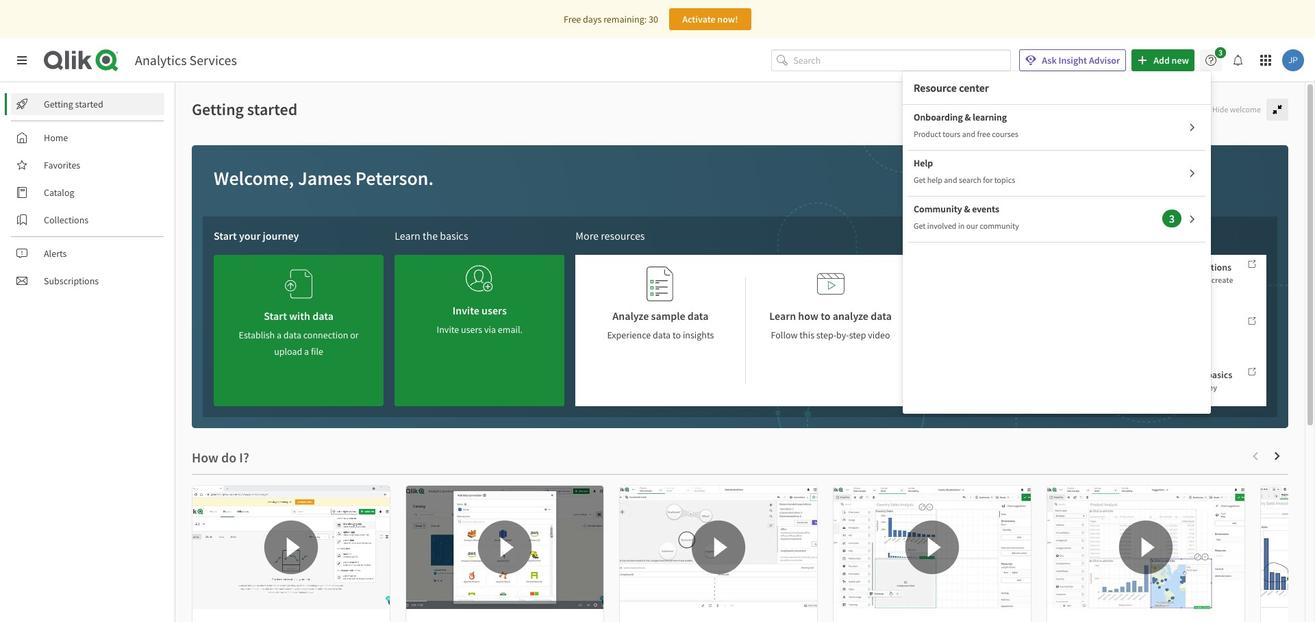 Task type: describe. For each thing, give the bounding box(es) containing it.
favorites link
[[11, 154, 164, 176]]

the inside onboarding beyond the basics continue your learning journey
[[1192, 368, 1205, 381]]

analytics
[[135, 51, 187, 69]]

file
[[311, 345, 323, 358]]

subscriptions link
[[11, 270, 164, 292]]

navigation pane element
[[0, 88, 175, 297]]

beyond
[[1159, 368, 1190, 381]]

about
[[1129, 275, 1150, 285]]

create
[[1212, 275, 1234, 285]]

journey inside onboarding beyond the basics continue your learning journey
[[1190, 382, 1218, 392]]

add
[[1154, 54, 1170, 66]]

add new
[[1154, 54, 1189, 66]]

start your journey
[[214, 229, 299, 243]]

advisor
[[1089, 54, 1120, 66]]

welcome
[[1230, 104, 1261, 114]]

center
[[959, 81, 989, 95]]

collections link
[[11, 209, 164, 231]]

0 vertical spatial invite
[[453, 304, 480, 317]]

james peterson image
[[1283, 49, 1304, 71]]

1 vertical spatial users
[[461, 323, 482, 336]]

learn how to analyze data follow this step-by-step video
[[770, 309, 892, 341]]

invite users invite users via email.
[[437, 304, 523, 336]]

activate now!
[[682, 13, 738, 25]]

how do i define data associations? element
[[631, 619, 772, 622]]

help
[[914, 157, 933, 169]]

insights
[[683, 329, 714, 341]]

more resources
[[576, 229, 645, 243]]

start with data establish a data connection or upload a file
[[239, 309, 359, 358]]

how do i create an app? image
[[193, 486, 390, 609]]

hide welcome image
[[1272, 104, 1283, 115]]

get inside community & events get involved in our community
[[914, 221, 926, 231]]

home link
[[11, 127, 164, 149]]

1 horizontal spatial started
[[247, 99, 297, 120]]

how do i create a visualization? image
[[834, 486, 1031, 609]]

data up insights
[[688, 309, 709, 323]]

welcome,
[[214, 166, 294, 190]]

new
[[1172, 54, 1189, 66]]

getting inside welcome, james peterson. main content
[[192, 99, 244, 120]]

how do i load data into an app? image
[[406, 486, 604, 609]]

Search text field
[[794, 49, 1011, 71]]

get inside get started with visualizations learn about apps and how to create one
[[1108, 261, 1122, 273]]

data up connection at the left bottom of page
[[313, 309, 334, 323]]

peterson.
[[355, 166, 434, 190]]

for
[[983, 175, 993, 185]]

add new button
[[1132, 49, 1195, 71]]

how do i interact with visualizations? image
[[1261, 486, 1315, 609]]

resource center
[[914, 81, 989, 95]]

help get help and search for topics
[[914, 157, 1015, 185]]

start for your
[[214, 229, 237, 243]]

started inside get started with visualizations learn about apps and how to create one
[[1124, 261, 1153, 273]]

getting inside the navigation pane element
[[44, 98, 73, 110]]

establish
[[239, 329, 275, 341]]

upload
[[274, 345, 302, 358]]

analyze sample data image
[[647, 266, 674, 302]]

analyze
[[833, 309, 869, 323]]

0 vertical spatial basics
[[440, 229, 468, 243]]

onboarding & learning product tours and free courses
[[914, 111, 1019, 139]]

topics
[[995, 175, 1015, 185]]

tours
[[943, 129, 961, 139]]

ask
[[1042, 54, 1057, 66]]

hide
[[1213, 104, 1229, 114]]

how inside get started with visualizations learn about apps and how to create one
[[1186, 275, 1201, 285]]

3
[[1219, 47, 1223, 58]]

with inside start with data establish a data connection or upload a file
[[289, 309, 310, 323]]

3 button
[[1200, 47, 1230, 71]]

started inside the navigation pane element
[[75, 98, 103, 110]]

resource
[[914, 81, 957, 95]]

invite users image
[[466, 260, 493, 297]]

learning inside onboarding & learning product tours and free courses
[[973, 111, 1007, 123]]

favorites
[[44, 159, 80, 171]]

0 vertical spatial journey
[[263, 229, 299, 243]]

home
[[44, 132, 68, 144]]

30
[[649, 13, 658, 25]]

via
[[484, 323, 496, 336]]

get inside help get help and search for topics
[[914, 175, 926, 185]]

analytics services
[[135, 51, 237, 69]]

in
[[958, 221, 965, 231]]

getting started inside the navigation pane element
[[44, 98, 103, 110]]

how do i interact with visualizations? element
[[1272, 619, 1315, 622]]

this
[[800, 329, 815, 341]]

remaining:
[[604, 13, 647, 25]]

0 vertical spatial your
[[239, 229, 261, 243]]

ask insight advisor button
[[1020, 49, 1126, 71]]

0 vertical spatial a
[[277, 329, 282, 341]]

getting started inside welcome, james peterson. main content
[[192, 99, 297, 120]]

and inside get started with visualizations learn about apps and how to create one
[[1171, 275, 1184, 285]]

onboarding beyond the basics continue your learning journey
[[1108, 368, 1233, 392]]

how inside learn how to analyze data follow this step-by-step video
[[798, 309, 819, 323]]

more
[[576, 229, 599, 243]]

connection
[[303, 329, 348, 341]]

start for with
[[264, 309, 287, 323]]

your inside onboarding beyond the basics continue your learning journey
[[1142, 382, 1158, 392]]

community & events get involved in our community
[[914, 203, 1019, 231]]



Task type: vqa. For each thing, say whether or not it's contained in the screenshot.
the bottommost the
yes



Task type: locate. For each thing, give the bounding box(es) containing it.
with
[[1155, 261, 1174, 273], [289, 309, 310, 323]]

welcome, james peterson. main content
[[175, 82, 1315, 622]]

1 horizontal spatial your
[[1142, 382, 1158, 392]]

1 horizontal spatial and
[[962, 129, 976, 139]]

services
[[189, 51, 237, 69]]

get left help
[[914, 175, 926, 185]]

1 horizontal spatial journey
[[1190, 382, 1218, 392]]

data inside learn how to analyze data follow this step-by-step video
[[871, 309, 892, 323]]

learn up follow
[[770, 309, 796, 323]]

1 vertical spatial with
[[289, 309, 310, 323]]

email.
[[498, 323, 523, 336]]

activate now! link
[[669, 8, 752, 30]]

learn the basics
[[395, 229, 468, 243]]

1 vertical spatial your
[[1142, 382, 1158, 392]]

and left free
[[962, 129, 976, 139]]

getting started up home link
[[44, 98, 103, 110]]

learn
[[395, 229, 421, 243], [1108, 275, 1128, 285], [770, 309, 796, 323]]

catalog
[[44, 186, 74, 199]]

start with data image
[[285, 266, 312, 302]]

follow
[[771, 329, 798, 341]]

get started with visualizations learn about apps and how to create one
[[1108, 261, 1234, 298]]

0 vertical spatial the
[[423, 229, 438, 243]]

and right apps
[[1171, 275, 1184, 285]]

1 vertical spatial journey
[[1190, 382, 1218, 392]]

1 horizontal spatial learn
[[770, 309, 796, 323]]

welcome, james peterson.
[[214, 166, 434, 190]]

0 vertical spatial and
[[962, 129, 976, 139]]

0 vertical spatial get
[[914, 175, 926, 185]]

0 horizontal spatial your
[[239, 229, 261, 243]]

1 horizontal spatial onboarding
[[1108, 368, 1157, 381]]

events
[[972, 203, 1000, 215]]

and
[[962, 129, 976, 139], [944, 175, 957, 185], [1171, 275, 1184, 285]]

sample
[[651, 309, 686, 323]]

to
[[1203, 275, 1210, 285], [821, 309, 831, 323], [673, 329, 681, 341]]

2 vertical spatial to
[[673, 329, 681, 341]]

james
[[298, 166, 352, 190]]

invite down invite users image
[[453, 304, 480, 317]]

getting started down services
[[192, 99, 297, 120]]

a up upload
[[277, 329, 282, 341]]

resources
[[601, 229, 645, 243]]

days
[[583, 13, 602, 25]]

community
[[980, 221, 1019, 231]]

start up establish
[[264, 309, 287, 323]]

your down welcome,
[[239, 229, 261, 243]]

catalog link
[[11, 182, 164, 203]]

community
[[914, 203, 962, 215]]

and inside onboarding & learning product tours and free courses
[[962, 129, 976, 139]]

onboarding up the continue
[[1108, 368, 1157, 381]]

data down sample
[[653, 329, 671, 341]]

0 horizontal spatial learn
[[395, 229, 421, 243]]

0 vertical spatial users
[[482, 304, 507, 317]]

basics inside onboarding beyond the basics continue your learning journey
[[1207, 368, 1233, 381]]

1 horizontal spatial getting started
[[192, 99, 297, 120]]

how down visualizations
[[1186, 275, 1201, 285]]

0 horizontal spatial basics
[[440, 229, 468, 243]]

or
[[350, 329, 359, 341]]

& for community
[[964, 203, 970, 215]]

1 vertical spatial &
[[964, 203, 970, 215]]

how up the this
[[798, 309, 819, 323]]

0 vertical spatial start
[[214, 229, 237, 243]]

to down visualizations
[[1203, 275, 1210, 285]]

1 horizontal spatial a
[[304, 345, 309, 358]]

onboarding
[[914, 111, 963, 123], [1108, 368, 1157, 381]]

experience
[[607, 329, 651, 341]]

learning up free
[[973, 111, 1007, 123]]

involved
[[927, 221, 957, 231]]

learning
[[973, 111, 1007, 123], [1159, 382, 1189, 392]]

data up video
[[871, 309, 892, 323]]

learn inside get started with visualizations learn about apps and how to create one
[[1108, 275, 1128, 285]]

your right the continue
[[1142, 382, 1158, 392]]

learn for learn how to analyze data follow this step-by-step video
[[770, 309, 796, 323]]

the right beyond
[[1192, 368, 1205, 381]]

1 horizontal spatial learning
[[1159, 382, 1189, 392]]

0 horizontal spatial with
[[289, 309, 310, 323]]

learning down beyond
[[1159, 382, 1189, 392]]

2 horizontal spatial learn
[[1108, 275, 1128, 285]]

0 vertical spatial how
[[1186, 275, 1201, 285]]

0 horizontal spatial onboarding
[[914, 111, 963, 123]]

basics
[[440, 229, 468, 243], [1207, 368, 1233, 381]]

onboarding for onboarding beyond the basics
[[1108, 368, 1157, 381]]

2 vertical spatial learn
[[770, 309, 796, 323]]

close sidebar menu image
[[16, 55, 27, 66]]

2 vertical spatial get
[[1108, 261, 1122, 273]]

analyze
[[613, 309, 649, 323]]

getting up the 'home'
[[44, 98, 73, 110]]

ask insight advisor
[[1042, 54, 1120, 66]]

to down sample
[[673, 329, 681, 341]]

start down welcome,
[[214, 229, 237, 243]]

2 horizontal spatial to
[[1203, 275, 1210, 285]]

start inside start with data establish a data connection or upload a file
[[264, 309, 287, 323]]

data
[[313, 309, 334, 323], [688, 309, 709, 323], [871, 309, 892, 323], [284, 329, 301, 341], [653, 329, 671, 341]]

free days remaining: 30
[[564, 13, 658, 25]]

getting started
[[44, 98, 103, 110], [192, 99, 297, 120]]

1 horizontal spatial getting
[[192, 99, 244, 120]]

1 vertical spatial get
[[914, 221, 926, 231]]

1 vertical spatial learning
[[1159, 382, 1189, 392]]

step-
[[817, 329, 837, 341]]

visualizations
[[1176, 261, 1232, 273]]

help
[[927, 175, 943, 185]]

learning inside onboarding beyond the basics continue your learning journey
[[1159, 382, 1189, 392]]

learn up one
[[1108, 275, 1128, 285]]

0 horizontal spatial a
[[277, 329, 282, 341]]

to up step-
[[821, 309, 831, 323]]

get left involved
[[914, 221, 926, 231]]

invite left via
[[437, 323, 459, 336]]

users left via
[[461, 323, 482, 336]]

how do i use the chart suggestions toggle? image
[[1048, 486, 1245, 609]]

0 horizontal spatial the
[[423, 229, 438, 243]]

1 vertical spatial how
[[798, 309, 819, 323]]

onboarding inside onboarding beyond the basics continue your learning journey
[[1108, 368, 1157, 381]]

0 vertical spatial learn
[[395, 229, 421, 243]]

1 vertical spatial to
[[821, 309, 831, 323]]

the down peterson.
[[423, 229, 438, 243]]

now!
[[718, 13, 738, 25]]

collections
[[44, 214, 89, 226]]

activate
[[682, 13, 716, 25]]

step
[[849, 329, 866, 341]]

analyze sample data experience data to insights
[[607, 309, 714, 341]]

and inside help get help and search for topics
[[944, 175, 957, 185]]

0 vertical spatial to
[[1203, 275, 1210, 285]]

1 horizontal spatial start
[[264, 309, 287, 323]]

the
[[423, 229, 438, 243], [1192, 368, 1205, 381]]

2 horizontal spatial and
[[1171, 275, 1184, 285]]

one
[[1108, 288, 1121, 298]]

alerts
[[44, 247, 67, 260]]

searchbar element
[[772, 49, 1011, 71]]

subscriptions
[[44, 275, 99, 287]]

1 vertical spatial a
[[304, 345, 309, 358]]

our
[[967, 221, 978, 231]]

users up via
[[482, 304, 507, 317]]

0 vertical spatial learning
[[973, 111, 1007, 123]]

0 horizontal spatial started
[[75, 98, 103, 110]]

and right help
[[944, 175, 957, 185]]

0 horizontal spatial learning
[[973, 111, 1007, 123]]

1 vertical spatial start
[[264, 309, 287, 323]]

0 horizontal spatial getting started
[[44, 98, 103, 110]]

1 horizontal spatial how
[[1186, 275, 1201, 285]]

1 vertical spatial learn
[[1108, 275, 1128, 285]]

0 vertical spatial onboarding
[[914, 111, 963, 123]]

insight
[[1059, 54, 1087, 66]]

apps
[[1152, 275, 1169, 285]]

hide welcome
[[1213, 104, 1261, 114]]

1 vertical spatial onboarding
[[1108, 368, 1157, 381]]

learn down peterson.
[[395, 229, 421, 243]]

your
[[239, 229, 261, 243], [1142, 382, 1158, 392]]

1 vertical spatial the
[[1192, 368, 1205, 381]]

learn inside learn how to analyze data follow this step-by-step video
[[770, 309, 796, 323]]

2 horizontal spatial started
[[1124, 261, 1153, 273]]

invite
[[453, 304, 480, 317], [437, 323, 459, 336]]

onboarding for onboarding & learning
[[914, 111, 963, 123]]

a left file
[[304, 345, 309, 358]]

with inside get started with visualizations learn about apps and how to create one
[[1155, 261, 1174, 273]]

0 vertical spatial &
[[965, 111, 971, 123]]

0 horizontal spatial how
[[798, 309, 819, 323]]

to inside get started with visualizations learn about apps and how to create one
[[1203, 275, 1210, 285]]

courses
[[992, 129, 1019, 139]]

data up upload
[[284, 329, 301, 341]]

analytics services element
[[135, 51, 237, 69]]

alerts link
[[11, 243, 164, 264]]

free
[[977, 129, 991, 139]]

video
[[868, 329, 890, 341]]

& down center
[[965, 111, 971, 123]]

1 vertical spatial basics
[[1207, 368, 1233, 381]]

to inside analyze sample data experience data to insights
[[673, 329, 681, 341]]

search
[[959, 175, 982, 185]]

& inside onboarding & learning product tours and free courses
[[965, 111, 971, 123]]

with up apps
[[1155, 261, 1174, 273]]

& up 'our'
[[964, 203, 970, 215]]

1 vertical spatial invite
[[437, 323, 459, 336]]

0 horizontal spatial start
[[214, 229, 237, 243]]

learn how to analyze data image
[[817, 266, 844, 302]]

1 horizontal spatial with
[[1155, 261, 1174, 273]]

a
[[277, 329, 282, 341], [304, 345, 309, 358]]

0 horizontal spatial to
[[673, 329, 681, 341]]

free
[[564, 13, 581, 25]]

getting started link
[[11, 93, 164, 115]]

learn for learn the basics
[[395, 229, 421, 243]]

onboarding up "product"
[[914, 111, 963, 123]]

with down start with data image
[[289, 309, 310, 323]]

getting down services
[[192, 99, 244, 120]]

0 vertical spatial with
[[1155, 261, 1174, 273]]

basics up invite users image
[[440, 229, 468, 243]]

basics right beyond
[[1207, 368, 1233, 381]]

onboarding inside onboarding & learning product tours and free courses
[[914, 111, 963, 123]]

1 vertical spatial and
[[944, 175, 957, 185]]

users
[[482, 304, 507, 317], [461, 323, 482, 336]]

2 vertical spatial and
[[1171, 275, 1184, 285]]

0 horizontal spatial and
[[944, 175, 957, 185]]

get up one
[[1108, 261, 1122, 273]]

how do i define data associations? image
[[620, 486, 817, 609]]

1 horizontal spatial basics
[[1207, 368, 1233, 381]]

product
[[914, 129, 941, 139]]

0 horizontal spatial journey
[[263, 229, 299, 243]]

1 horizontal spatial the
[[1192, 368, 1205, 381]]

& for onboarding
[[965, 111, 971, 123]]

to inside learn how to analyze data follow this step-by-step video
[[821, 309, 831, 323]]

1 horizontal spatial to
[[821, 309, 831, 323]]

0 horizontal spatial getting
[[44, 98, 73, 110]]

continue
[[1108, 382, 1140, 392]]

& inside community & events get involved in our community
[[964, 203, 970, 215]]

by-
[[837, 329, 849, 341]]



